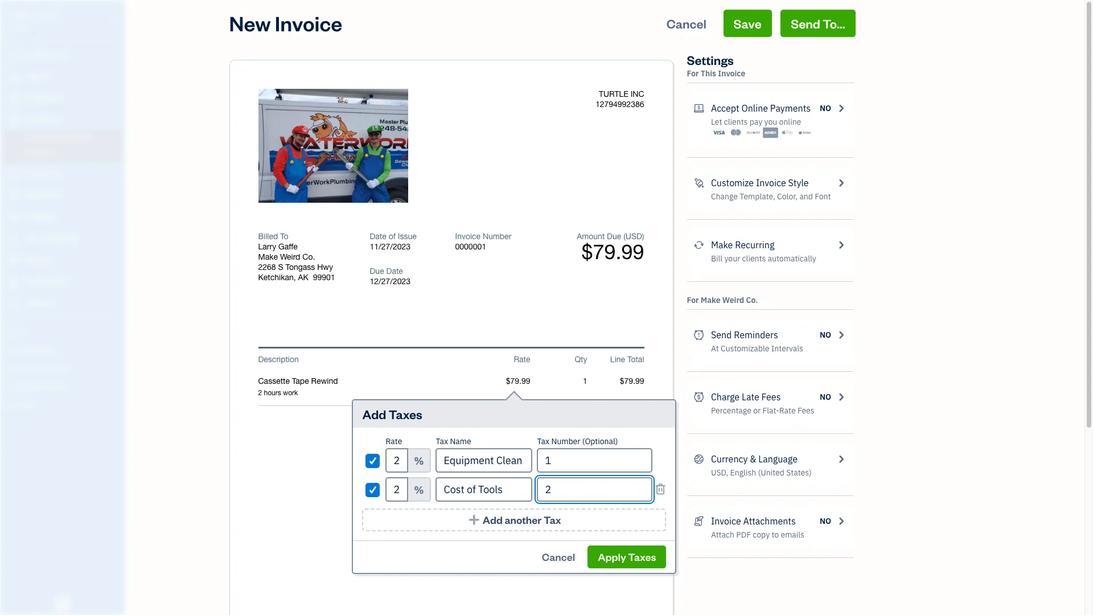 Task type: vqa. For each thing, say whether or not it's contained in the screenshot.
Attachments
yes



Task type: locate. For each thing, give the bounding box(es) containing it.
0 vertical spatial check image
[[368, 455, 378, 467]]

Tax name text field
[[436, 448, 533, 473], [436, 477, 533, 502]]

send up at
[[712, 329, 732, 341]]

rate up 'item rate (usd)' text box
[[514, 355, 531, 364]]

fees up the flat-
[[762, 391, 781, 403]]

color,
[[778, 191, 798, 202]]

currencyandlanguage image
[[694, 452, 705, 466]]

tax right the another
[[544, 513, 562, 526]]

1 vertical spatial make
[[258, 252, 278, 262]]

0 horizontal spatial rate
[[386, 436, 402, 447]]

rate right or
[[780, 406, 796, 416]]

for up latereminders icon
[[687, 295, 699, 305]]

tax name
[[436, 436, 472, 447]]

1 vertical spatial date
[[387, 267, 403, 276]]

customize invoice style
[[712, 177, 809, 189]]

make recurring
[[712, 239, 775, 251]]

add inside button
[[483, 513, 503, 526]]

taxes inside apply taxes button
[[629, 550, 657, 563]]

american express image
[[763, 127, 779, 138]]

0 horizontal spatial )
[[573, 543, 575, 552]]

2 horizontal spatial due
[[607, 232, 622, 241]]

turtle for turtle inc 12794992386
[[599, 89, 629, 99]]

total right the line
[[628, 355, 645, 364]]

0 horizontal spatial usd
[[557, 543, 573, 552]]

chevronright image
[[836, 101, 847, 115], [836, 176, 847, 190], [836, 390, 847, 404]]

chart image
[[7, 276, 21, 288]]

12/27/2023
[[370, 277, 411, 286]]

1 horizontal spatial taxes
[[629, 550, 657, 563]]

0 vertical spatial 0.00
[[629, 478, 645, 487]]

due down the another
[[538, 543, 552, 552]]

taxes
[[389, 406, 423, 422], [629, 550, 657, 563]]

cancel button for save
[[657, 10, 717, 37]]

tongass
[[286, 263, 315, 272]]

2 vertical spatial make
[[701, 295, 721, 305]]

inc inside turtle inc 12794992386
[[631, 89, 645, 99]]

new
[[229, 10, 271, 36]]

0.00 up the 79.99
[[629, 478, 645, 487]]

apple pay image
[[781, 127, 796, 138]]

estimate image
[[7, 93, 21, 104]]

cancel for apply taxes
[[542, 550, 576, 563]]

taxes down enter an item description text box
[[389, 406, 423, 422]]

turtle up owner
[[9, 10, 42, 22]]

delete tax image
[[655, 483, 667, 496]]

co. inside larry gaffe make weird co. 2268 s tongass hwy ketchikan, ak  99901
[[303, 252, 315, 262]]

0 vertical spatial $79.99
[[582, 240, 645, 264]]

intervals
[[772, 344, 804, 354]]

1 vertical spatial check image
[[368, 484, 378, 496]]

invoices image
[[694, 514, 705, 528]]

0.00
[[629, 478, 645, 487], [629, 511, 645, 520]]

3 chevronright image from the top
[[836, 452, 847, 466]]

amount inside amount due ( usd ) $79.99
[[577, 232, 605, 241]]

amount down add another tax
[[508, 543, 536, 552]]

(optional)
[[583, 436, 618, 447]]

1 vertical spatial chevronright image
[[836, 176, 847, 190]]

0 vertical spatial rate
[[514, 355, 531, 364]]

0 vertical spatial clients
[[725, 117, 748, 127]]

due up 12/27/2023
[[370, 267, 384, 276]]

chevronright image for charge late fees
[[836, 390, 847, 404]]

tax for tax
[[563, 478, 575, 487]]

chevronright image
[[836, 238, 847, 252], [836, 328, 847, 342], [836, 452, 847, 466], [836, 514, 847, 528]]

1 no from the top
[[820, 103, 832, 113]]

0 vertical spatial number
[[483, 232, 512, 241]]

(
[[624, 232, 626, 241]]

1 vertical spatial number
[[552, 436, 581, 447]]

Tax number text field
[[538, 477, 653, 502]]

0 vertical spatial send
[[792, 15, 821, 31]]

turtle inc 12794992386
[[596, 89, 645, 109]]

0 vertical spatial inc
[[44, 10, 60, 22]]

1 vertical spatial total
[[559, 500, 575, 509]]

name
[[450, 436, 472, 447]]

co. up reminders
[[747, 295, 759, 305]]

for
[[687, 68, 699, 79], [687, 295, 699, 305]]

0 vertical spatial due
[[607, 232, 622, 241]]

0 vertical spatial )
[[643, 232, 645, 241]]

rate
[[514, 355, 531, 364], [780, 406, 796, 416], [386, 436, 402, 447]]

1 horizontal spatial turtle
[[599, 89, 629, 99]]

change template, color, and font
[[712, 191, 832, 202]]

at customizable intervals
[[712, 344, 804, 354]]

cancel
[[667, 15, 707, 31], [542, 550, 576, 563]]

date inside due date 12/27/2023
[[387, 267, 403, 276]]

amount left (
[[577, 232, 605, 241]]

check image for tax rate (percentage) text box
[[368, 455, 378, 467]]

2 chevronright image from the top
[[836, 328, 847, 342]]

due left (
[[607, 232, 622, 241]]

invoice
[[275, 10, 343, 36], [719, 68, 746, 79], [757, 177, 787, 189], [456, 232, 481, 241], [712, 516, 742, 527]]

recurring
[[736, 239, 775, 251]]

taxes for apply taxes
[[629, 550, 657, 563]]

0 vertical spatial make
[[712, 239, 734, 251]]

due inside due date 12/27/2023
[[370, 267, 384, 276]]

1 horizontal spatial inc
[[631, 89, 645, 99]]

Enter an Item Name text field
[[258, 376, 474, 386]]

for left this
[[687, 68, 699, 79]]

another
[[505, 513, 542, 526]]

total
[[628, 355, 645, 364], [559, 500, 575, 509]]

due for amount due ( usd ) $79.99
[[607, 232, 622, 241]]

1 vertical spatial for
[[687, 295, 699, 305]]

total amount paid
[[529, 500, 575, 522]]

cancel button
[[657, 10, 717, 37], [532, 546, 586, 569]]

customize
[[712, 177, 754, 189]]

add taxes
[[363, 406, 423, 422]]

1 vertical spatial usd
[[557, 543, 573, 552]]

0 vertical spatial co.
[[303, 252, 315, 262]]

0 vertical spatial cancel button
[[657, 10, 717, 37]]

0 horizontal spatial co.
[[303, 252, 315, 262]]

1 vertical spatial due
[[370, 267, 384, 276]]

0 vertical spatial usd
[[626, 232, 643, 241]]

inc for turtle inc 12794992386
[[631, 89, 645, 99]]

make down larry
[[258, 252, 278, 262]]

1 horizontal spatial rate
[[514, 355, 531, 364]]

cancel button down paid
[[532, 546, 586, 569]]

turtle inside turtle inc 12794992386
[[599, 89, 629, 99]]

0 horizontal spatial taxes
[[389, 406, 423, 422]]

client image
[[7, 71, 21, 83]]

cancel up settings
[[667, 15, 707, 31]]

co. up tongass
[[303, 252, 315, 262]]

0 vertical spatial cancel
[[667, 15, 707, 31]]

check image left tax rate (percentage) text box
[[368, 455, 378, 467]]

accept online payments
[[712, 103, 811, 114]]

Item Rate (USD) text field
[[506, 377, 531, 386]]

0 vertical spatial for
[[687, 68, 699, 79]]

1 vertical spatial rate
[[780, 406, 796, 416]]

due inside amount due ( usd ) $79.99
[[607, 232, 622, 241]]

inc
[[44, 10, 60, 22], [631, 89, 645, 99]]

online
[[780, 117, 802, 127]]

turtle inside turtle inc owner
[[9, 10, 42, 22]]

$79.99
[[582, 240, 645, 264], [620, 543, 645, 552]]

tax name text field for tax number text box
[[436, 448, 533, 473]]

send left to...
[[792, 15, 821, 31]]

make up bill on the right of the page
[[712, 239, 734, 251]]

1 horizontal spatial add
[[483, 513, 503, 526]]

0 horizontal spatial number
[[483, 232, 512, 241]]

charge late fees
[[712, 391, 781, 403]]

1 vertical spatial cancel button
[[532, 546, 586, 569]]

3 no from the top
[[820, 392, 832, 402]]

add
[[363, 406, 387, 422], [483, 513, 503, 526]]

0 horizontal spatial cancel button
[[532, 546, 586, 569]]

0 horizontal spatial due
[[370, 267, 384, 276]]

tax name text field up plus icon
[[436, 477, 533, 502]]

0 vertical spatial turtle
[[9, 10, 42, 22]]

tax for tax name
[[436, 436, 448, 447]]

0 horizontal spatial turtle
[[9, 10, 42, 22]]

0 horizontal spatial fees
[[762, 391, 781, 403]]

date
[[370, 232, 387, 241], [387, 267, 403, 276]]

change
[[712, 191, 738, 202]]

line total
[[611, 355, 645, 364]]

0.00 down the 79.99
[[629, 511, 645, 520]]

1 chevronright image from the top
[[836, 101, 847, 115]]

tax left name
[[436, 436, 448, 447]]

taxes right apply
[[629, 550, 657, 563]]

2 vertical spatial chevronright image
[[836, 390, 847, 404]]

0 horizontal spatial add
[[363, 406, 387, 422]]

add right plus icon
[[483, 513, 503, 526]]

tax name text field down name
[[436, 448, 533, 473]]

0 vertical spatial tax name text field
[[436, 448, 533, 473]]

date up 12/27/2023
[[387, 267, 403, 276]]

) inside amount due ( usd ) $79.99
[[643, 232, 645, 241]]

issue
[[398, 232, 417, 241]]

2 for from the top
[[687, 295, 699, 305]]

clients down recurring
[[743, 254, 766, 264]]

font
[[815, 191, 832, 202]]

1 horizontal spatial send
[[792, 15, 821, 31]]

0 vertical spatial add
[[363, 406, 387, 422]]

2 chevronright image from the top
[[836, 176, 847, 190]]

turtle up 12794992386
[[599, 89, 629, 99]]

1 vertical spatial )
[[573, 543, 575, 552]]

amount left paid
[[529, 513, 557, 522]]

0 horizontal spatial send
[[712, 329, 732, 341]]

line
[[611, 355, 626, 364]]

1 tax name text field from the top
[[436, 448, 533, 473]]

language
[[759, 454, 798, 465]]

) right (
[[643, 232, 645, 241]]

1 vertical spatial inc
[[631, 89, 645, 99]]

currency
[[712, 454, 748, 465]]

1 check image from the top
[[368, 455, 378, 467]]

make
[[712, 239, 734, 251], [258, 252, 278, 262], [701, 295, 721, 305]]

0 vertical spatial amount
[[577, 232, 605, 241]]

bank image
[[798, 127, 813, 138]]

2 no from the top
[[820, 330, 832, 340]]

0 vertical spatial weird
[[280, 252, 300, 262]]

Line Total (USD) text field
[[620, 377, 645, 386]]

add down enter an item description text box
[[363, 406, 387, 422]]

number up the enter an invoice # text box
[[483, 232, 512, 241]]

make up latereminders icon
[[701, 295, 721, 305]]

report image
[[7, 298, 21, 309]]

1 horizontal spatial weird
[[723, 295, 745, 305]]

0 vertical spatial taxes
[[389, 406, 423, 422]]

new invoice
[[229, 10, 343, 36]]

co.
[[303, 252, 315, 262], [747, 295, 759, 305]]

plus image
[[468, 514, 481, 526]]

date left of
[[370, 232, 387, 241]]

amount
[[577, 232, 605, 241], [529, 513, 557, 522], [508, 543, 536, 552]]

usd inside amount due ( usd ) $79.99
[[626, 232, 643, 241]]

1 horizontal spatial total
[[628, 355, 645, 364]]

turtle
[[9, 10, 42, 22], [599, 89, 629, 99]]

1 0.00 from the top
[[629, 478, 645, 487]]

number
[[483, 232, 512, 241], [552, 436, 581, 447]]

rate for tax number (optional)
[[386, 436, 402, 447]]

1 horizontal spatial due
[[538, 543, 552, 552]]

Item Quantity text field
[[571, 377, 588, 386]]

let clients pay you online
[[712, 117, 802, 127]]

number up subtotal
[[552, 436, 581, 447]]

0 horizontal spatial cancel
[[542, 550, 576, 563]]

3 chevronright image from the top
[[836, 390, 847, 404]]

emails
[[781, 530, 805, 540]]

gaffe
[[279, 242, 298, 251]]

2 horizontal spatial rate
[[780, 406, 796, 416]]

cancel down paid
[[542, 550, 576, 563]]

main element
[[0, 0, 154, 615]]

2 0.00 from the top
[[629, 511, 645, 520]]

clients
[[725, 117, 748, 127], [743, 254, 766, 264]]

pdf
[[737, 530, 752, 540]]

weird down 'gaffe'
[[280, 252, 300, 262]]

online
[[742, 103, 769, 114]]

states)
[[787, 468, 812, 478]]

check image left tax rate (percentage) text field
[[368, 484, 378, 496]]

send inside button
[[792, 15, 821, 31]]

0 horizontal spatial inc
[[44, 10, 60, 22]]

0.00 inside 79.99 0.00
[[629, 511, 645, 520]]

1 vertical spatial cancel
[[542, 550, 576, 563]]

fees right the flat-
[[798, 406, 815, 416]]

1 for from the top
[[687, 68, 699, 79]]

invoice attachments
[[712, 516, 796, 527]]

1 horizontal spatial co.
[[747, 295, 759, 305]]

2 tax name text field from the top
[[436, 477, 533, 502]]

due date 12/27/2023
[[370, 267, 411, 286]]

onlinesales image
[[694, 101, 705, 115]]

1 vertical spatial 0.00
[[629, 511, 645, 520]]

1 vertical spatial turtle
[[599, 89, 629, 99]]

visa image
[[712, 127, 727, 138]]

1 horizontal spatial number
[[552, 436, 581, 447]]

12794992386
[[596, 100, 645, 109]]

0 horizontal spatial weird
[[280, 252, 300, 262]]

check image
[[368, 455, 378, 467], [368, 484, 378, 496]]

check image for tax rate (percentage) text field
[[368, 484, 378, 496]]

cancel button up settings
[[657, 10, 717, 37]]

1 vertical spatial tax name text field
[[436, 477, 533, 502]]

rate up tax rate (percentage) text box
[[386, 436, 402, 447]]

1 vertical spatial taxes
[[629, 550, 657, 563]]

4 no from the top
[[820, 516, 832, 526]]

total up paid
[[559, 500, 575, 509]]

2 vertical spatial due
[[538, 543, 552, 552]]

1 horizontal spatial cancel button
[[657, 10, 717, 37]]

) down paid
[[573, 543, 575, 552]]

0 horizontal spatial total
[[559, 500, 575, 509]]

1 horizontal spatial usd
[[626, 232, 643, 241]]

2 vertical spatial amount
[[508, 543, 536, 552]]

1 horizontal spatial fees
[[798, 406, 815, 416]]

1 vertical spatial amount
[[529, 513, 557, 522]]

project image
[[7, 211, 21, 223]]

tax up subtotal
[[538, 436, 550, 447]]

1 vertical spatial co.
[[747, 295, 759, 305]]

weird up send reminders at the right bottom
[[723, 295, 745, 305]]

2 vertical spatial rate
[[386, 436, 402, 447]]

clients down accept
[[725, 117, 748, 127]]

inc inside turtle inc owner
[[44, 10, 60, 22]]

1 horizontal spatial cancel
[[667, 15, 707, 31]]

1 horizontal spatial )
[[643, 232, 645, 241]]

usd
[[626, 232, 643, 241], [557, 543, 573, 552]]

1 chevronright image from the top
[[836, 238, 847, 252]]

billed
[[258, 232, 278, 241]]

(united
[[759, 468, 785, 478]]

inc for turtle inc owner
[[44, 10, 60, 22]]

0 vertical spatial chevronright image
[[836, 101, 847, 115]]

tax
[[436, 436, 448, 447], [538, 436, 550, 447], [563, 478, 575, 487], [544, 513, 562, 526]]

2 check image from the top
[[368, 484, 378, 496]]

1 vertical spatial send
[[712, 329, 732, 341]]

expense image
[[7, 190, 21, 201]]

1 vertical spatial add
[[483, 513, 503, 526]]

no
[[820, 103, 832, 113], [820, 330, 832, 340], [820, 392, 832, 402], [820, 516, 832, 526]]

tax down subtotal
[[563, 478, 575, 487]]



Task type: describe. For each thing, give the bounding box(es) containing it.
currency & language
[[712, 454, 798, 465]]

invoice image
[[7, 115, 21, 126]]

money image
[[7, 255, 21, 266]]

invoice inside settings for this invoice
[[719, 68, 746, 79]]

4 chevronright image from the top
[[836, 514, 847, 528]]

of
[[389, 232, 396, 241]]

to
[[772, 530, 780, 540]]

copy
[[753, 530, 770, 540]]

percentage or flat-rate fees
[[712, 406, 815, 416]]

add for add another tax
[[483, 513, 503, 526]]

team members image
[[9, 345, 122, 354]]

1 vertical spatial $79.99
[[620, 543, 645, 552]]

usd, english (united states)
[[712, 468, 812, 478]]

Tax number text field
[[538, 448, 653, 473]]

this
[[701, 68, 717, 79]]

s
[[278, 263, 284, 272]]

apply taxes button
[[588, 546, 667, 569]]

amount for amount due usd )
[[508, 543, 536, 552]]

english
[[731, 468, 757, 478]]

79.99
[[625, 500, 645, 509]]

total inside the total amount paid
[[559, 500, 575, 509]]

reminders
[[734, 329, 779, 341]]

cancel for save
[[667, 15, 707, 31]]

discover image
[[746, 127, 762, 138]]

at
[[712, 344, 719, 354]]

amount due usd )
[[508, 543, 575, 552]]

1 vertical spatial clients
[[743, 254, 766, 264]]

0 vertical spatial fees
[[762, 391, 781, 403]]

tax number (optional)
[[538, 436, 618, 447]]

billed to
[[258, 232, 289, 241]]

tax inside button
[[544, 513, 562, 526]]

chevronright image for accept online payments
[[836, 101, 847, 115]]

&
[[751, 454, 757, 465]]

bill your clients automatically
[[712, 254, 817, 264]]

no for invoice attachments
[[820, 516, 832, 526]]

or
[[754, 406, 761, 416]]

amount for amount due ( usd ) $79.99
[[577, 232, 605, 241]]

add another tax button
[[363, 509, 667, 532]]

Tax Rate (Percentage) text field
[[386, 477, 409, 502]]

customizable
[[721, 344, 770, 354]]

for make weird co.
[[687, 295, 759, 305]]

owner
[[9, 23, 30, 31]]

flat-
[[763, 406, 780, 416]]

turtle for turtle inc owner
[[9, 10, 42, 22]]

amount due ( usd ) $79.99
[[577, 232, 645, 264]]

settings for this invoice
[[687, 52, 746, 79]]

send to... button
[[781, 10, 856, 37]]

ketchikan,
[[258, 273, 296, 282]]

latereminders image
[[694, 328, 705, 342]]

save
[[734, 15, 762, 31]]

12/27/2023 button
[[370, 276, 438, 287]]

image
[[336, 141, 361, 152]]

make inside larry gaffe make weird co. 2268 s tongass hwy ketchikan, ak  99901
[[258, 252, 278, 262]]

99901
[[313, 273, 335, 282]]

automatically
[[768, 254, 817, 264]]

settings
[[687, 52, 734, 68]]

apps image
[[9, 327, 122, 336]]

to
[[280, 232, 289, 241]]

your
[[725, 254, 741, 264]]

subtotal
[[545, 455, 575, 464]]

late
[[742, 391, 760, 403]]

and
[[800, 191, 814, 202]]

0 vertical spatial total
[[628, 355, 645, 364]]

items and services image
[[9, 364, 122, 373]]

pay
[[750, 117, 763, 127]]

number for tax
[[552, 436, 581, 447]]

no for send reminders
[[820, 330, 832, 340]]

due for amount due usd )
[[538, 543, 552, 552]]

template,
[[740, 191, 776, 202]]

apply taxes
[[598, 550, 657, 563]]

0 vertical spatial date
[[370, 232, 387, 241]]

refresh image
[[694, 238, 705, 252]]

percentage
[[712, 406, 752, 416]]

number for invoice
[[483, 232, 512, 241]]

send for send reminders
[[712, 329, 732, 341]]

delete
[[307, 141, 334, 152]]

amount inside the total amount paid
[[529, 513, 557, 522]]

delete image
[[307, 141, 361, 152]]

settings image
[[9, 400, 122, 409]]

apply
[[598, 550, 627, 563]]

attachments
[[744, 516, 796, 527]]

description
[[258, 355, 299, 364]]

tax name text field for tax number text field
[[436, 477, 533, 502]]

timer image
[[7, 233, 21, 244]]

send for send to...
[[792, 15, 821, 31]]

tax for tax number (optional)
[[538, 436, 550, 447]]

charge
[[712, 391, 740, 403]]

accept
[[712, 103, 740, 114]]

style
[[789, 177, 809, 189]]

paintbrush image
[[694, 176, 705, 190]]

payment image
[[7, 168, 21, 179]]

Enter an Item Description text field
[[258, 389, 474, 398]]

dashboard image
[[7, 50, 21, 61]]

attach pdf copy to emails
[[712, 530, 805, 540]]

larry
[[258, 242, 276, 251]]

taxes for add taxes
[[389, 406, 423, 422]]

weird inside larry gaffe make weird co. 2268 s tongass hwy ketchikan, ak  99901
[[280, 252, 300, 262]]

no for charge late fees
[[820, 392, 832, 402]]

Issue date in MM/DD/YYYY format text field
[[370, 242, 438, 251]]

freshbooks image
[[54, 597, 72, 611]]

turtle inc owner
[[9, 10, 60, 31]]

send to...
[[792, 15, 846, 31]]

payments
[[771, 103, 811, 114]]

hwy
[[317, 263, 333, 272]]

delete tax image
[[655, 454, 667, 467]]

add another tax
[[483, 513, 562, 526]]

attach
[[712, 530, 735, 540]]

latefees image
[[694, 390, 705, 404]]

79.99 0.00
[[625, 500, 645, 520]]

for inside settings for this invoice
[[687, 68, 699, 79]]

1 vertical spatial weird
[[723, 295, 745, 305]]

add for add taxes
[[363, 406, 387, 422]]

$79.99 inside amount due ( usd ) $79.99
[[582, 240, 645, 264]]

send reminders
[[712, 329, 779, 341]]

cancel button for apply taxes
[[532, 546, 586, 569]]

bank connections image
[[9, 382, 122, 391]]

bill
[[712, 254, 723, 264]]

1 vertical spatial fees
[[798, 406, 815, 416]]

2268
[[258, 263, 276, 272]]

usd,
[[712, 468, 729, 478]]

invoice number
[[456, 232, 512, 241]]

Tax Rate (Percentage) text field
[[386, 448, 409, 473]]

paid
[[559, 513, 575, 522]]

mastercard image
[[729, 127, 744, 138]]

rate for line total
[[514, 355, 531, 364]]

you
[[765, 117, 778, 127]]

no for accept online payments
[[820, 103, 832, 113]]

Enter an Invoice # text field
[[456, 242, 487, 251]]

to...
[[823, 15, 846, 31]]



